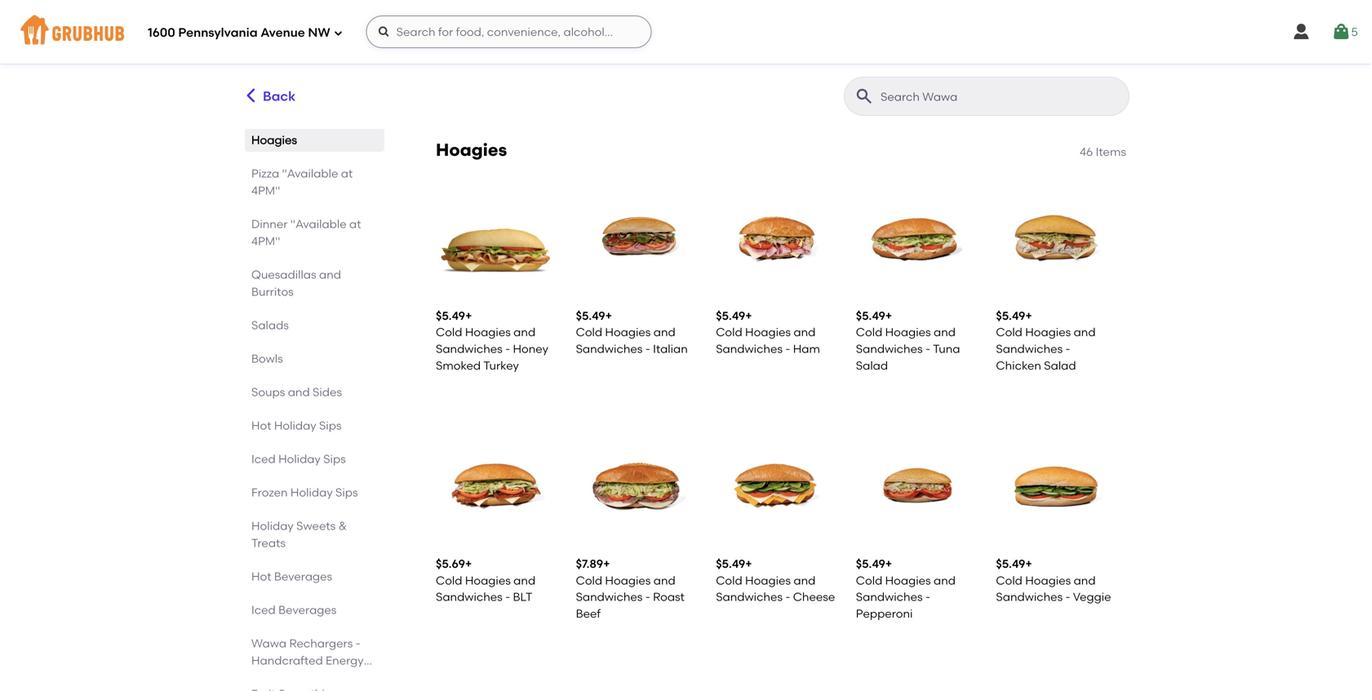 Task type: describe. For each thing, give the bounding box(es) containing it.
$5.49 for $5.49 + cold hoagies and sandwiches - italian
[[576, 309, 605, 323]]

hoagies for $5.49 + cold hoagies and sandwiches - honey smoked turkey
[[465, 325, 511, 339]]

italian
[[653, 342, 688, 356]]

sips for hot holiday sips
[[319, 419, 342, 433]]

salads tab
[[251, 317, 378, 334]]

iced holiday sips
[[251, 452, 346, 466]]

holiday sweets & treats tab
[[251, 518, 378, 552]]

at for pizza "available at 4pm"
[[341, 167, 353, 180]]

+ for $5.49 + cold hoagies and sandwiches - italian
[[605, 309, 612, 323]]

holiday for iced
[[278, 452, 321, 466]]

cold for cold hoagies and sandwiches - cheese
[[716, 574, 743, 588]]

+ for $7.89 + cold hoagies and sandwiches - roast beef
[[603, 557, 610, 571]]

and for $5.49 + cold hoagies and sandwiches - veggie
[[1074, 574, 1096, 588]]

4pm" for dinner "available at 4pm"
[[251, 234, 280, 248]]

rechargers
[[289, 637, 353, 651]]

and inside quesadillas and burritos
[[319, 268, 341, 282]]

cold for cold hoagies and sandwiches - roast beef
[[576, 574, 603, 588]]

holiday inside holiday sweets & treats
[[251, 519, 294, 533]]

+ for $5.49 + cold hoagies and sandwiches - cheese
[[746, 557, 752, 571]]

salad for $5.49 + cold hoagies and sandwiches - tuna salad
[[856, 359, 888, 373]]

beef
[[576, 607, 601, 621]]

0 horizontal spatial svg image
[[378, 25, 391, 38]]

beverages for iced beverages
[[278, 603, 337, 617]]

+ for $5.49 + cold hoagies and sandwiches - chicken salad
[[1026, 309, 1033, 323]]

smoked
[[436, 359, 481, 373]]

pizza
[[251, 167, 279, 180]]

hot beverages tab
[[251, 568, 378, 585]]

frozen holiday sips
[[251, 486, 358, 500]]

+ for $5.49 + cold hoagies and sandwiches - honey smoked turkey
[[465, 309, 472, 323]]

5
[[1352, 25, 1359, 39]]

$5.49 + cold hoagies and sandwiches - cheese
[[716, 557, 835, 604]]

$5.69 + cold hoagies and sandwiches - blt
[[436, 557, 536, 604]]

cold for cold hoagies and sandwiches - tuna salad
[[856, 326, 883, 339]]

dinner "available at 4pm"
[[251, 217, 361, 248]]

$5.49 for $5.49 + cold hoagies and sandwiches - tuna salad
[[856, 309, 886, 323]]

honey
[[513, 342, 549, 356]]

hoagies tab
[[251, 131, 378, 149]]

- for roast
[[646, 590, 651, 604]]

hoagies for $5.49 + cold hoagies and sandwiches - pepperoni
[[886, 574, 931, 588]]

quesadillas
[[251, 268, 316, 282]]

cold hoagies and sandwiches - tuna salad image
[[856, 178, 977, 298]]

and for $5.49 + cold hoagies and sandwiches - pepperoni
[[934, 574, 956, 588]]

$5.49 + cold hoagies and sandwiches - veggie
[[996, 557, 1112, 604]]

items
[[1096, 145, 1127, 159]]

$5.49 for $5.49 + cold hoagies and sandwiches - chicken salad
[[996, 309, 1026, 323]]

energy
[[326, 654, 364, 668]]

$5.49 + cold hoagies and sandwiches - italian
[[576, 309, 688, 356]]

hoagies for $5.49 + cold hoagies and sandwiches - italian
[[605, 326, 651, 339]]

cold hoagies and sandwiches - honey smoked turkey image
[[436, 178, 556, 298]]

- for ham
[[786, 342, 791, 356]]

iced for iced holiday sips
[[251, 452, 276, 466]]

pennsylvania
[[178, 25, 258, 40]]

cold for cold hoagies and sandwiches - blt
[[436, 574, 463, 588]]

tuna
[[933, 342, 961, 356]]

and for $5.49 + cold hoagies and sandwiches - ham
[[794, 326, 816, 339]]

soups and sides tab
[[251, 384, 378, 401]]

iced beverages
[[251, 603, 337, 617]]

cold for cold hoagies and sandwiches - ham
[[716, 326, 743, 339]]

chicken
[[996, 359, 1042, 373]]

cold hoagies and sandwiches - roast beef image
[[576, 426, 697, 547]]

- for pepperoni
[[926, 590, 931, 604]]

cold hoagies and sandwiches - italian image
[[576, 178, 697, 298]]

sips for iced holiday sips
[[323, 452, 346, 466]]

hoagies for $5.49 + cold hoagies and sandwiches - chicken salad
[[1026, 326, 1071, 339]]

drinks
[[251, 671, 285, 685]]

cold for cold hoagies and sandwiches - pepperoni
[[856, 574, 883, 588]]

+ for $5.49 + cold hoagies and sandwiches - veggie
[[1026, 557, 1033, 571]]

$5.49 + cold hoagies and sandwiches - tuna salad
[[856, 309, 961, 373]]

wawa
[[251, 637, 287, 651]]

+ for $5.69 + cold hoagies and sandwiches - blt
[[465, 557, 472, 571]]

salads
[[251, 318, 289, 332]]

$5.49 + cold hoagies and sandwiches - honey smoked turkey
[[436, 309, 549, 373]]

1600
[[148, 25, 175, 40]]

$5.69
[[436, 557, 465, 571]]

quesadillas and burritos tab
[[251, 266, 378, 300]]

- for blt
[[506, 590, 510, 604]]

"available for dinner
[[290, 217, 347, 231]]

$7.89 + cold hoagies and sandwiches - roast beef
[[576, 557, 685, 621]]

&
[[339, 519, 347, 533]]

and for $7.89 + cold hoagies and sandwiches - roast beef
[[654, 574, 676, 588]]

at for dinner "available at 4pm"
[[349, 217, 361, 231]]

$5.49 + cold hoagies and sandwiches - ham
[[716, 309, 820, 356]]

turkey
[[484, 359, 519, 373]]

and for $5.49 + cold hoagies and sandwiches - cheese
[[794, 574, 816, 588]]

pepperoni
[[856, 607, 913, 621]]

hoagies for $5.49 + cold hoagies and sandwiches - tuna salad
[[886, 326, 931, 339]]

$5.49 + cold hoagies and sandwiches - chicken salad
[[996, 309, 1096, 373]]

cold for cold hoagies and sandwiches - italian
[[576, 326, 603, 339]]

hoagies for $5.49 + cold hoagies and sandwiches - veggie
[[1026, 574, 1071, 588]]

hot for hot beverages
[[251, 570, 271, 584]]

sandwiches for cold hoagies and sandwiches - italian
[[576, 342, 643, 356]]

sweets
[[296, 519, 336, 533]]

1 horizontal spatial svg image
[[1292, 22, 1312, 42]]

holiday for hot
[[274, 419, 316, 433]]



Task type: vqa. For each thing, say whether or not it's contained in the screenshot.


Task type: locate. For each thing, give the bounding box(es) containing it.
soups and sides
[[251, 385, 342, 399]]

sandwiches inside $5.49 + cold hoagies and sandwiches - ham
[[716, 342, 783, 356]]

main navigation navigation
[[0, 0, 1372, 64]]

+ inside $5.49 + cold hoagies and sandwiches - chicken salad
[[1026, 309, 1033, 323]]

cold inside $5.49 + cold hoagies and sandwiches - italian
[[576, 326, 603, 339]]

"available
[[282, 167, 338, 180], [290, 217, 347, 231]]

1 iced from the top
[[251, 452, 276, 466]]

at inside pizza "available at 4pm"
[[341, 167, 353, 180]]

4pm" inside pizza "available at 4pm"
[[251, 184, 280, 198]]

sandwiches inside $5.49 + cold hoagies and sandwiches - chicken salad
[[996, 342, 1063, 356]]

1 4pm" from the top
[[251, 184, 280, 198]]

- inside $5.49 + cold hoagies and sandwiches - ham
[[786, 342, 791, 356]]

salad for $5.49 + cold hoagies and sandwiches - chicken salad
[[1044, 359, 1077, 373]]

and inside $5.49 + cold hoagies and sandwiches - pepperoni
[[934, 574, 956, 588]]

dinner "available at 4pm" tab
[[251, 216, 378, 250]]

iced holiday sips tab
[[251, 451, 378, 468]]

sandwiches inside $5.49 + cold hoagies and sandwiches - pepperoni
[[856, 590, 923, 604]]

$5.49 inside $5.49 + cold hoagies and sandwiches - ham
[[716, 309, 746, 323]]

beverages up "iced beverages"
[[274, 570, 332, 584]]

- for honey
[[506, 342, 510, 356]]

+ inside $5.49 + cold hoagies and sandwiches - cheese
[[746, 557, 752, 571]]

cold inside $5.49 + cold hoagies and sandwiches - tuna salad
[[856, 326, 883, 339]]

beverages down hot beverages tab
[[278, 603, 337, 617]]

1 vertical spatial 4pm"
[[251, 234, 280, 248]]

+ inside $5.49 + cold hoagies and sandwiches - ham
[[746, 309, 752, 323]]

sandwiches up pepperoni
[[856, 590, 923, 604]]

dinner
[[251, 217, 288, 231]]

sandwiches for cold hoagies and sandwiches - chicken salad
[[996, 342, 1063, 356]]

quesadillas and burritos
[[251, 268, 341, 299]]

bowls
[[251, 352, 283, 366]]

1 vertical spatial hot
[[251, 570, 271, 584]]

salad
[[856, 359, 888, 373], [1044, 359, 1077, 373]]

- for cheese
[[786, 590, 791, 604]]

and inside $5.49 + cold hoagies and sandwiches - cheese
[[794, 574, 816, 588]]

hoagies inside $7.89 + cold hoagies and sandwiches - roast beef
[[605, 574, 651, 588]]

sandwiches up chicken
[[996, 342, 1063, 356]]

wawa rechargers - handcrafted energy drinks (contains caffeine)
[[251, 637, 364, 692]]

1 salad from the left
[[856, 359, 888, 373]]

1 vertical spatial sips
[[323, 452, 346, 466]]

sandwiches left the tuna
[[856, 342, 923, 356]]

(contains
[[288, 671, 342, 685]]

2 vertical spatial sips
[[336, 486, 358, 500]]

- for tuna
[[926, 342, 931, 356]]

iced for iced beverages
[[251, 603, 276, 617]]

1600 pennsylvania avenue nw
[[148, 25, 330, 40]]

avenue
[[261, 25, 305, 40]]

hot inside hot beverages tab
[[251, 570, 271, 584]]

frozen
[[251, 486, 288, 500]]

+ for $5.49 + cold hoagies and sandwiches - tuna salad
[[886, 309, 893, 323]]

sandwiches
[[436, 342, 503, 356], [576, 342, 643, 356], [716, 342, 783, 356], [856, 342, 923, 356], [996, 342, 1063, 356], [436, 590, 503, 604], [576, 590, 643, 604], [716, 590, 783, 604], [856, 590, 923, 604], [996, 590, 1063, 604]]

cold inside $5.49 + cold hoagies and sandwiches - ham
[[716, 326, 743, 339]]

and for $5.49 + cold hoagies and sandwiches - honey smoked turkey
[[514, 325, 536, 339]]

1 hot from the top
[[251, 419, 271, 433]]

and for $5.69 + cold hoagies and sandwiches - blt
[[514, 574, 536, 588]]

sandwiches for cold hoagies and sandwiches - blt
[[436, 590, 503, 604]]

Search Wawa search field
[[879, 89, 1124, 105]]

hoagies
[[251, 133, 297, 147], [436, 140, 507, 160], [465, 325, 511, 339], [605, 326, 651, 339], [745, 326, 791, 339], [886, 326, 931, 339], [1026, 326, 1071, 339], [465, 574, 511, 588], [605, 574, 651, 588], [745, 574, 791, 588], [886, 574, 931, 588], [1026, 574, 1071, 588]]

"available for pizza
[[282, 167, 338, 180]]

$5.49 inside '$5.49 + cold hoagies and sandwiches - veggie'
[[996, 557, 1026, 571]]

bowls tab
[[251, 350, 378, 367]]

sips
[[319, 419, 342, 433], [323, 452, 346, 466], [336, 486, 358, 500]]

sips up frozen holiday sips tab
[[323, 452, 346, 466]]

cold inside $5.49 + cold hoagies and sandwiches - chicken salad
[[996, 326, 1023, 339]]

+ for $5.49 + cold hoagies and sandwiches - ham
[[746, 309, 752, 323]]

hot beverages
[[251, 570, 332, 584]]

5 button
[[1332, 17, 1359, 47]]

sandwiches inside '$5.49 + cold hoagies and sandwiches - veggie'
[[996, 590, 1063, 604]]

and
[[319, 268, 341, 282], [514, 325, 536, 339], [654, 326, 676, 339], [794, 326, 816, 339], [934, 326, 956, 339], [1074, 326, 1096, 339], [288, 385, 310, 399], [514, 574, 536, 588], [654, 574, 676, 588], [794, 574, 816, 588], [934, 574, 956, 588], [1074, 574, 1096, 588]]

sandwiches for cold hoagies and sandwiches - honey smoked turkey
[[436, 342, 503, 356]]

at down hoagies tab
[[341, 167, 353, 180]]

-
[[506, 342, 510, 356], [646, 342, 651, 356], [786, 342, 791, 356], [926, 342, 931, 356], [1066, 342, 1071, 356], [506, 590, 510, 604], [646, 590, 651, 604], [786, 590, 791, 604], [926, 590, 931, 604], [1066, 590, 1071, 604], [356, 637, 361, 651]]

+ inside the $5.49 + cold hoagies and sandwiches - honey smoked turkey
[[465, 309, 472, 323]]

hot inside hot holiday sips tab
[[251, 419, 271, 433]]

and inside $5.49 + cold hoagies and sandwiches - chicken salad
[[1074, 326, 1096, 339]]

+ inside $5.49 + cold hoagies and sandwiches - pepperoni
[[886, 557, 893, 571]]

cold for cold hoagies and sandwiches - honey smoked turkey
[[436, 325, 463, 339]]

and inside $5.49 + cold hoagies and sandwiches - ham
[[794, 326, 816, 339]]

sandwiches up beef
[[576, 590, 643, 604]]

- inside wawa rechargers - handcrafted energy drinks (contains caffeine)
[[356, 637, 361, 651]]

- inside $5.49 + cold hoagies and sandwiches - tuna salad
[[926, 342, 931, 356]]

hoagies inside $5.49 + cold hoagies and sandwiches - tuna salad
[[886, 326, 931, 339]]

hoagies for $7.89 + cold hoagies and sandwiches - roast beef
[[605, 574, 651, 588]]

svg image inside the 5 button
[[1332, 22, 1352, 42]]

caffeine)
[[251, 688, 303, 692]]

hoagies inside $5.49 + cold hoagies and sandwiches - ham
[[745, 326, 791, 339]]

cold inside $7.89 + cold hoagies and sandwiches - roast beef
[[576, 574, 603, 588]]

0 vertical spatial sips
[[319, 419, 342, 433]]

46
[[1080, 145, 1093, 159]]

0 vertical spatial "available
[[282, 167, 338, 180]]

pizza "available at 4pm" tab
[[251, 165, 378, 199]]

sips down 'sides'
[[319, 419, 342, 433]]

sandwiches inside $7.89 + cold hoagies and sandwiches - roast beef
[[576, 590, 643, 604]]

and for $5.49 + cold hoagies and sandwiches - chicken salad
[[1074, 326, 1096, 339]]

hoagies inside $5.69 + cold hoagies and sandwiches - blt
[[465, 574, 511, 588]]

0 vertical spatial beverages
[[274, 570, 332, 584]]

- inside $5.49 + cold hoagies and sandwiches - chicken salad
[[1066, 342, 1071, 356]]

0 horizontal spatial svg image
[[334, 28, 343, 38]]

and inside $7.89 + cold hoagies and sandwiches - roast beef
[[654, 574, 676, 588]]

cold inside '$5.49 + cold hoagies and sandwiches - veggie'
[[996, 574, 1023, 588]]

holiday
[[274, 419, 316, 433], [278, 452, 321, 466], [291, 486, 333, 500], [251, 519, 294, 533]]

1 vertical spatial at
[[349, 217, 361, 231]]

back button
[[242, 77, 297, 116]]

holiday for frozen
[[291, 486, 333, 500]]

soups
[[251, 385, 285, 399]]

and inside '$5.49 + cold hoagies and sandwiches - veggie'
[[1074, 574, 1096, 588]]

hoagies inside hoagies tab
[[251, 133, 297, 147]]

sandwiches inside $5.49 + cold hoagies and sandwiches - tuna salad
[[856, 342, 923, 356]]

svg image
[[1292, 22, 1312, 42], [378, 25, 391, 38]]

$5.49 inside $5.49 + cold hoagies and sandwiches - pepperoni
[[856, 557, 886, 571]]

$5.49 inside $5.49 + cold hoagies and sandwiches - italian
[[576, 309, 605, 323]]

hot down soups
[[251, 419, 271, 433]]

iced up frozen
[[251, 452, 276, 466]]

sandwiches up smoked
[[436, 342, 503, 356]]

4pm"
[[251, 184, 280, 198], [251, 234, 280, 248]]

cold inside the $5.49 + cold hoagies and sandwiches - honey smoked turkey
[[436, 325, 463, 339]]

svg image right nw
[[378, 25, 391, 38]]

$5.49 for $5.49 + cold hoagies and sandwiches - cheese
[[716, 557, 746, 571]]

sandwiches left italian
[[576, 342, 643, 356]]

cold
[[436, 325, 463, 339], [576, 326, 603, 339], [716, 326, 743, 339], [856, 326, 883, 339], [996, 326, 1023, 339], [436, 574, 463, 588], [576, 574, 603, 588], [716, 574, 743, 588], [856, 574, 883, 588], [996, 574, 1023, 588]]

cold inside $5.49 + cold hoagies and sandwiches - cheese
[[716, 574, 743, 588]]

+ inside '$5.49 + cold hoagies and sandwiches - veggie'
[[1026, 557, 1033, 571]]

- inside $5.49 + cold hoagies and sandwiches - cheese
[[786, 590, 791, 604]]

tab
[[251, 686, 378, 692]]

nw
[[308, 25, 330, 40]]

cold hoagies and sandwiches - veggie image
[[996, 426, 1117, 547]]

$5.49
[[436, 309, 465, 323], [576, 309, 605, 323], [716, 309, 746, 323], [856, 309, 886, 323], [996, 309, 1026, 323], [716, 557, 746, 571], [856, 557, 886, 571], [996, 557, 1026, 571]]

hoagies inside $5.49 + cold hoagies and sandwiches - chicken salad
[[1026, 326, 1071, 339]]

salad inside $5.49 + cold hoagies and sandwiches - tuna salad
[[856, 359, 888, 373]]

$5.49 for $5.49 + cold hoagies and sandwiches - ham
[[716, 309, 746, 323]]

hoagies for $5.49 + cold hoagies and sandwiches - cheese
[[745, 574, 791, 588]]

roast
[[653, 590, 685, 604]]

- inside $7.89 + cold hoagies and sandwiches - roast beef
[[646, 590, 651, 604]]

svg image
[[1332, 22, 1352, 42], [334, 28, 343, 38]]

$7.89
[[576, 557, 603, 571]]

$5.49 inside $5.49 + cold hoagies and sandwiches - cheese
[[716, 557, 746, 571]]

holiday down iced holiday sips tab
[[291, 486, 333, 500]]

2 iced from the top
[[251, 603, 276, 617]]

"available inside dinner "available at 4pm"
[[290, 217, 347, 231]]

iced
[[251, 452, 276, 466], [251, 603, 276, 617]]

1 horizontal spatial svg image
[[1332, 22, 1352, 42]]

- for chicken
[[1066, 342, 1071, 356]]

$5.49 for $5.49 + cold hoagies and sandwiches - veggie
[[996, 557, 1026, 571]]

sandwiches left veggie
[[996, 590, 1063, 604]]

and inside the $5.49 + cold hoagies and sandwiches - honey smoked turkey
[[514, 325, 536, 339]]

salad inside $5.49 + cold hoagies and sandwiches - chicken salad
[[1044, 359, 1077, 373]]

2 salad from the left
[[1044, 359, 1077, 373]]

$5.49 inside the $5.49 + cold hoagies and sandwiches - honey smoked turkey
[[436, 309, 465, 323]]

hoagies inside $5.49 + cold hoagies and sandwiches - italian
[[605, 326, 651, 339]]

iced up 'wawa'
[[251, 603, 276, 617]]

magnifying glass icon image
[[855, 87, 874, 106]]

cold inside $5.69 + cold hoagies and sandwiches - blt
[[436, 574, 463, 588]]

- inside $5.49 + cold hoagies and sandwiches - italian
[[646, 342, 651, 356]]

hot for hot holiday sips
[[251, 419, 271, 433]]

hoagies inside the $5.49 + cold hoagies and sandwiches - honey smoked turkey
[[465, 325, 511, 339]]

sandwiches left the cheese
[[716, 590, 783, 604]]

hot holiday sips
[[251, 419, 342, 433]]

sandwiches for cold hoagies and sandwiches - cheese
[[716, 590, 783, 604]]

sandwiches for cold hoagies and sandwiches - veggie
[[996, 590, 1063, 604]]

$5.49 inside $5.49 + cold hoagies and sandwiches - chicken salad
[[996, 309, 1026, 323]]

and inside $5.69 + cold hoagies and sandwiches - blt
[[514, 574, 536, 588]]

sandwiches inside $5.49 + cold hoagies and sandwiches - italian
[[576, 342, 643, 356]]

cold inside $5.49 + cold hoagies and sandwiches - pepperoni
[[856, 574, 883, 588]]

iced beverages tab
[[251, 602, 378, 619]]

4pm" down "dinner"
[[251, 234, 280, 248]]

46 items
[[1080, 145, 1127, 159]]

holiday down hot holiday sips
[[278, 452, 321, 466]]

hot down treats
[[251, 570, 271, 584]]

sips up &
[[336, 486, 358, 500]]

holiday sweets & treats
[[251, 519, 347, 550]]

sips for frozen holiday sips
[[336, 486, 358, 500]]

+ inside $5.49 + cold hoagies and sandwiches - italian
[[605, 309, 612, 323]]

and inside $5.49 + cold hoagies and sandwiches - tuna salad
[[934, 326, 956, 339]]

at
[[341, 167, 353, 180], [349, 217, 361, 231]]

cold for cold hoagies and sandwiches - veggie
[[996, 574, 1023, 588]]

+ inside $7.89 + cold hoagies and sandwiches - roast beef
[[603, 557, 610, 571]]

hoagies for $5.69 + cold hoagies and sandwiches - blt
[[465, 574, 511, 588]]

sandwiches inside the $5.49 + cold hoagies and sandwiches - honey smoked turkey
[[436, 342, 503, 356]]

ham
[[793, 342, 820, 356]]

0 horizontal spatial salad
[[856, 359, 888, 373]]

4pm" down the pizza
[[251, 184, 280, 198]]

"available down pizza "available at 4pm" tab
[[290, 217, 347, 231]]

"available down hoagies tab
[[282, 167, 338, 180]]

$5.49 for $5.49 + cold hoagies and sandwiches - pepperoni
[[856, 557, 886, 571]]

hot
[[251, 419, 271, 433], [251, 570, 271, 584]]

0 vertical spatial at
[[341, 167, 353, 180]]

holiday up treats
[[251, 519, 294, 533]]

sandwiches down $5.69
[[436, 590, 503, 604]]

sandwiches left the ham
[[716, 342, 783, 356]]

burritos
[[251, 285, 294, 299]]

- inside $5.69 + cold hoagies and sandwiches - blt
[[506, 590, 510, 604]]

cold hoagies and sandwiches - pepperoni image
[[856, 426, 977, 547]]

- for veggie
[[1066, 590, 1071, 604]]

and inside $5.49 + cold hoagies and sandwiches - italian
[[654, 326, 676, 339]]

cheese
[[793, 590, 835, 604]]

veggie
[[1073, 590, 1112, 604]]

hoagies inside '$5.49 + cold hoagies and sandwiches - veggie'
[[1026, 574, 1071, 588]]

svg image left the 5 button
[[1292, 22, 1312, 42]]

beverages for hot beverages
[[274, 570, 332, 584]]

sandwiches for cold hoagies and sandwiches - tuna salad
[[856, 342, 923, 356]]

frozen holiday sips tab
[[251, 484, 378, 501]]

1 vertical spatial iced
[[251, 603, 276, 617]]

0 vertical spatial hot
[[251, 419, 271, 433]]

0 vertical spatial 4pm"
[[251, 184, 280, 198]]

wawa rechargers - handcrafted energy drinks (contains caffeine) tab
[[251, 635, 378, 692]]

back
[[263, 88, 296, 104]]

- for italian
[[646, 342, 651, 356]]

hoagies for $5.49 + cold hoagies and sandwiches - ham
[[745, 326, 791, 339]]

sandwiches inside $5.49 + cold hoagies and sandwiches - cheese
[[716, 590, 783, 604]]

+ inside $5.69 + cold hoagies and sandwiches - blt
[[465, 557, 472, 571]]

blt
[[513, 590, 533, 604]]

hoagies inside $5.49 + cold hoagies and sandwiches - cheese
[[745, 574, 791, 588]]

2 hot from the top
[[251, 570, 271, 584]]

at down pizza "available at 4pm" tab
[[349, 217, 361, 231]]

holiday down soups and sides
[[274, 419, 316, 433]]

$5.49 inside $5.49 + cold hoagies and sandwiches - tuna salad
[[856, 309, 886, 323]]

1 vertical spatial "available
[[290, 217, 347, 231]]

sides
[[313, 385, 342, 399]]

+
[[465, 309, 472, 323], [605, 309, 612, 323], [746, 309, 752, 323], [886, 309, 893, 323], [1026, 309, 1033, 323], [465, 557, 472, 571], [603, 557, 610, 571], [746, 557, 752, 571], [886, 557, 893, 571], [1026, 557, 1033, 571]]

handcrafted
[[251, 654, 323, 668]]

"available inside pizza "available at 4pm"
[[282, 167, 338, 180]]

- inside $5.49 + cold hoagies and sandwiches - pepperoni
[[926, 590, 931, 604]]

sandwiches for cold hoagies and sandwiches - ham
[[716, 342, 783, 356]]

- inside the $5.49 + cold hoagies and sandwiches - honey smoked turkey
[[506, 342, 510, 356]]

2 4pm" from the top
[[251, 234, 280, 248]]

sandwiches inside $5.69 + cold hoagies and sandwiches - blt
[[436, 590, 503, 604]]

and for $5.49 + cold hoagies and sandwiches - tuna salad
[[934, 326, 956, 339]]

cold hoagies and sandwiches - cheese image
[[716, 426, 837, 547]]

+ for $5.49 + cold hoagies and sandwiches - pepperoni
[[886, 557, 893, 571]]

caret left icon image
[[242, 87, 260, 104]]

and for $5.49 + cold hoagies and sandwiches - italian
[[654, 326, 676, 339]]

beverages
[[274, 570, 332, 584], [278, 603, 337, 617]]

at inside dinner "available at 4pm"
[[349, 217, 361, 231]]

sandwiches for cold hoagies and sandwiches - roast beef
[[576, 590, 643, 604]]

$5.49 for $5.49 + cold hoagies and sandwiches - honey smoked turkey
[[436, 309, 465, 323]]

+ inside $5.49 + cold hoagies and sandwiches - tuna salad
[[886, 309, 893, 323]]

Search for food, convenience, alcohol... search field
[[366, 16, 652, 48]]

1 vertical spatial beverages
[[278, 603, 337, 617]]

pizza "available at 4pm"
[[251, 167, 353, 198]]

4pm" inside dinner "available at 4pm"
[[251, 234, 280, 248]]

cold hoagies and sandwiches - blt image
[[436, 426, 556, 547]]

hot holiday sips tab
[[251, 417, 378, 434]]

sandwiches for cold hoagies and sandwiches - pepperoni
[[856, 590, 923, 604]]

4pm" for pizza "available at 4pm"
[[251, 184, 280, 198]]

- inside '$5.49 + cold hoagies and sandwiches - veggie'
[[1066, 590, 1071, 604]]

cold hoagies and sandwiches - chicken salad image
[[996, 178, 1117, 298]]

treats
[[251, 536, 286, 550]]

$5.49 + cold hoagies and sandwiches - pepperoni
[[856, 557, 956, 621]]

1 horizontal spatial salad
[[1044, 359, 1077, 373]]

cold hoagies and sandwiches - ham image
[[716, 178, 837, 298]]

0 vertical spatial iced
[[251, 452, 276, 466]]

cold for cold hoagies and sandwiches - chicken salad
[[996, 326, 1023, 339]]

hoagies inside $5.49 + cold hoagies and sandwiches - pepperoni
[[886, 574, 931, 588]]



